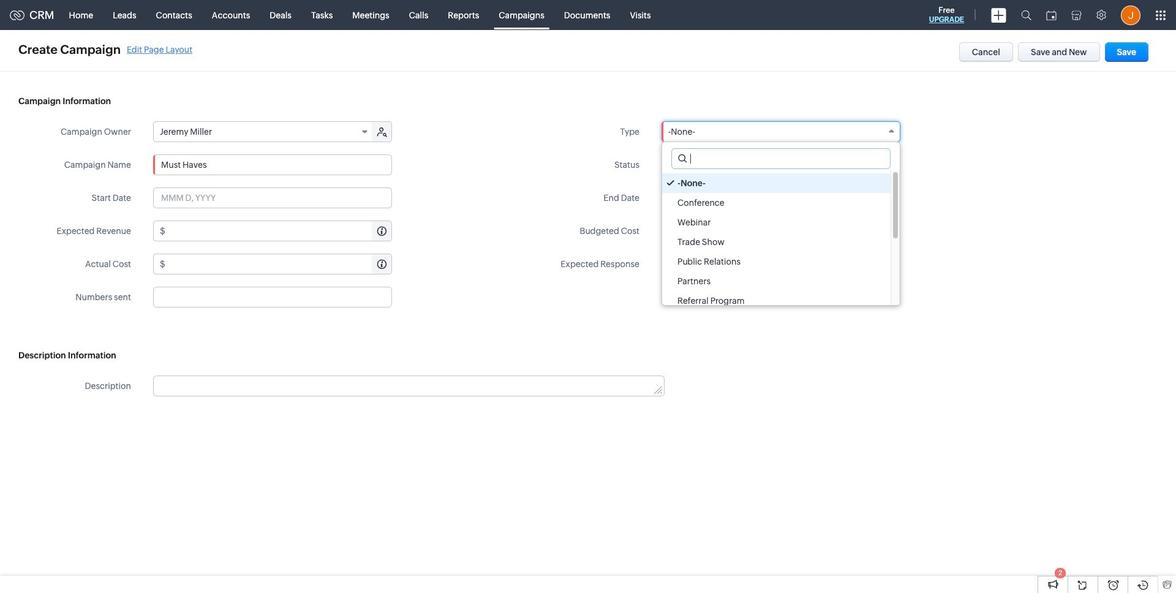 Task type: vqa. For each thing, say whether or not it's contained in the screenshot.
second option from the top of the page
yes



Task type: describe. For each thing, give the bounding box(es) containing it.
4 option from the top
[[662, 232, 891, 252]]

profile image
[[1121, 5, 1141, 25]]

MMM D, YYYY text field
[[153, 187, 392, 208]]

search image
[[1021, 10, 1032, 20]]

6 option from the top
[[662, 271, 891, 291]]

profile element
[[1114, 0, 1148, 30]]

5 option from the top
[[662, 252, 891, 271]]

logo image
[[10, 10, 25, 20]]

search element
[[1014, 0, 1039, 30]]

calendar image
[[1046, 10, 1057, 20]]



Task type: locate. For each thing, give the bounding box(es) containing it.
None text field
[[153, 154, 392, 175], [167, 254, 391, 274], [153, 154, 392, 175], [167, 254, 391, 274]]

3 option from the top
[[662, 213, 891, 232]]

create menu image
[[991, 8, 1007, 22]]

1 option from the top
[[662, 173, 891, 193]]

create menu element
[[984, 0, 1014, 30]]

MMM D, YYYY text field
[[662, 187, 901, 208]]

None text field
[[672, 149, 890, 168], [167, 221, 391, 241], [676, 221, 900, 241], [662, 254, 901, 274], [153, 287, 392, 308], [154, 376, 664, 396], [672, 149, 890, 168], [167, 221, 391, 241], [676, 221, 900, 241], [662, 254, 901, 274], [153, 287, 392, 308], [154, 376, 664, 396]]

7 option from the top
[[662, 291, 891, 311]]

None field
[[662, 121, 901, 142], [154, 122, 373, 142], [662, 121, 901, 142], [154, 122, 373, 142]]

list box
[[662, 170, 900, 311]]

option
[[662, 173, 891, 193], [662, 193, 891, 213], [662, 213, 891, 232], [662, 232, 891, 252], [662, 252, 891, 271], [662, 271, 891, 291], [662, 291, 891, 311]]

2 option from the top
[[662, 193, 891, 213]]



